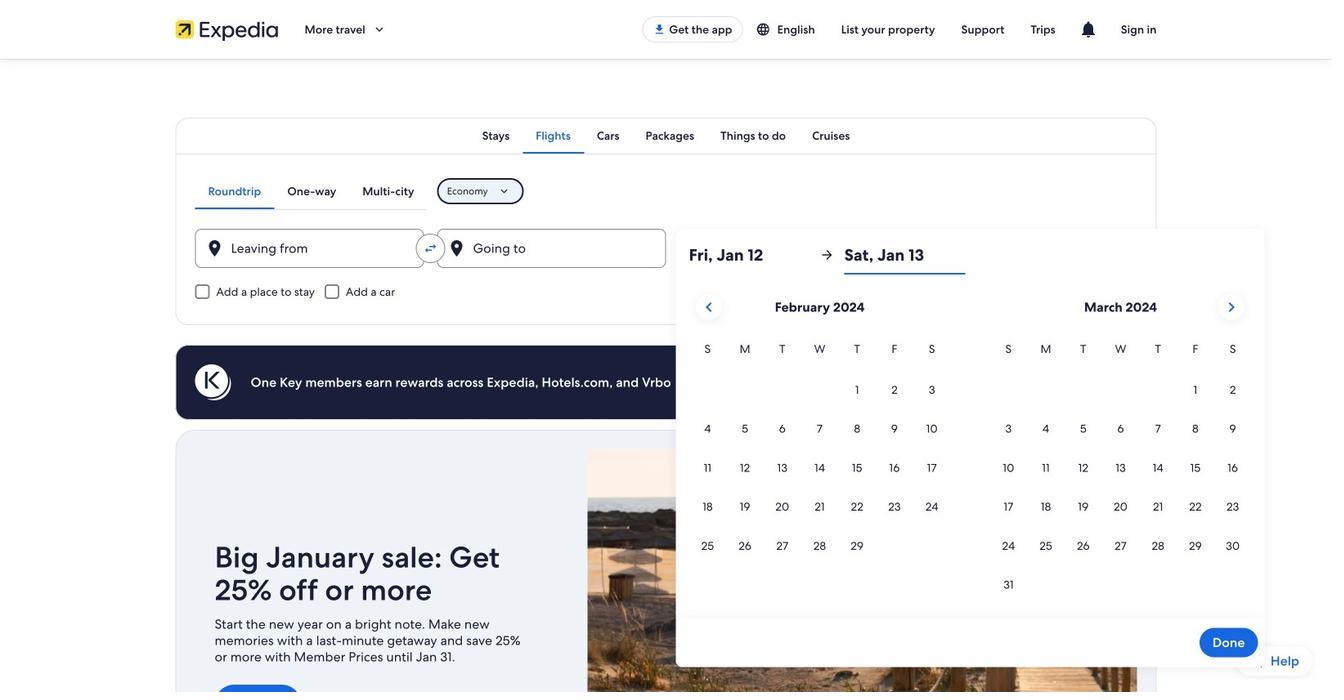 Task type: describe. For each thing, give the bounding box(es) containing it.
expedia logo image
[[175, 18, 279, 41]]

download the app button image
[[653, 23, 666, 36]]

march 2024 element
[[990, 340, 1252, 606]]

0 vertical spatial tab list
[[175, 118, 1157, 154]]

communication center icon image
[[1079, 20, 1098, 39]]

more travel image
[[372, 22, 387, 37]]

february 2024 element
[[689, 340, 951, 567]]

swap origin and destination values image
[[423, 241, 438, 256]]

small image
[[756, 22, 778, 37]]

1 vertical spatial tab list
[[195, 173, 428, 209]]



Task type: vqa. For each thing, say whether or not it's contained in the screenshot.
main content
yes



Task type: locate. For each thing, give the bounding box(es) containing it.
next month image
[[1222, 298, 1242, 317]]

tab list
[[175, 118, 1157, 154], [195, 173, 428, 209]]

previous month image
[[699, 298, 719, 317]]

main content
[[0, 59, 1333, 693]]

application
[[689, 288, 1252, 606]]

directional image
[[820, 248, 835, 263]]



